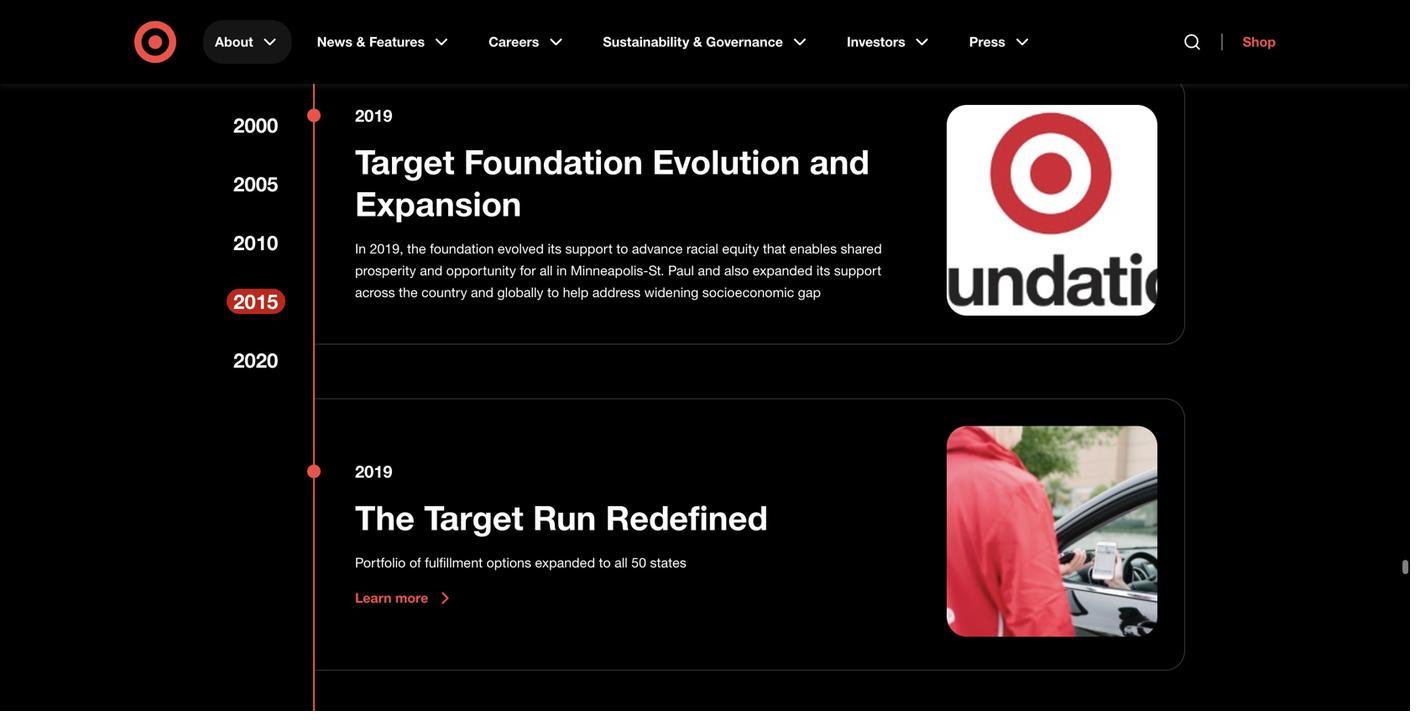 Task type: vqa. For each thing, say whether or not it's contained in the screenshot.
Yum! Brands, Inc. None on the top
no



Task type: describe. For each thing, give the bounding box(es) containing it.
careers
[[489, 34, 539, 50]]

the target run redefined
[[355, 497, 768, 538]]

press link
[[958, 20, 1044, 64]]

shared
[[841, 241, 882, 257]]

1 horizontal spatial its
[[817, 262, 831, 279]]

learn more
[[355, 590, 428, 606]]

learn more button
[[355, 588, 455, 609]]

evolved
[[498, 241, 544, 257]]

in 2019, the foundation evolved its support to advance racial equity that enables shared prosperity and opportunity for all in minneapolis-st. paul and also expanded its support across the country and globally to help address widening socioeconomic gap
[[355, 241, 882, 301]]

target inside target foundation evolution and expansion
[[355, 141, 455, 182]]

redefined
[[606, 497, 768, 538]]

& for governance
[[693, 34, 703, 50]]

a man in a red sweatshirt holding a phone and a woman in a car image
[[947, 426, 1158, 637]]

0 horizontal spatial its
[[548, 241, 562, 257]]

logo image
[[947, 105, 1158, 316]]

governance
[[706, 34, 783, 50]]

0 vertical spatial the
[[407, 241, 426, 257]]

2005
[[233, 172, 278, 196]]

investors
[[847, 34, 906, 50]]

in
[[355, 241, 366, 257]]

the target run redefined button
[[355, 497, 768, 539]]

2005 link
[[227, 171, 285, 196]]

& for features
[[356, 34, 366, 50]]

news
[[317, 34, 353, 50]]

2000
[[233, 113, 278, 137]]

learn
[[355, 590, 392, 606]]

1 horizontal spatial all
[[615, 555, 628, 571]]

2 horizontal spatial to
[[617, 241, 628, 257]]

gap
[[798, 284, 821, 301]]

across
[[355, 284, 395, 301]]

2015 link
[[227, 289, 285, 314]]

minneapolis-
[[571, 262, 649, 279]]

evolution
[[653, 141, 800, 182]]

press
[[970, 34, 1006, 50]]

target foundation evolution and expansion
[[355, 141, 870, 224]]

2019 for portfolio
[[355, 462, 393, 482]]

0 horizontal spatial expanded
[[535, 555, 595, 571]]

target inside button
[[424, 497, 524, 538]]

2015
[[233, 289, 278, 314]]

run
[[533, 497, 597, 538]]

opportunity
[[446, 262, 516, 279]]

investors link
[[835, 20, 944, 64]]

options
[[487, 555, 531, 571]]

1 vertical spatial the
[[399, 284, 418, 301]]

2020 link
[[227, 348, 285, 373]]



Task type: locate. For each thing, give the bounding box(es) containing it.
2 vertical spatial to
[[599, 555, 611, 571]]

all left 50
[[615, 555, 628, 571]]

1 vertical spatial expanded
[[535, 555, 595, 571]]

support up minneapolis-
[[566, 241, 613, 257]]

target up fulfillment
[[424, 497, 524, 538]]

&
[[356, 34, 366, 50], [693, 34, 703, 50]]

1 horizontal spatial expanded
[[753, 262, 813, 279]]

support down shared
[[834, 262, 882, 279]]

0 horizontal spatial support
[[566, 241, 613, 257]]

0 vertical spatial support
[[566, 241, 613, 257]]

paul
[[668, 262, 694, 279]]

foundation
[[464, 141, 643, 182]]

its up in on the top left of the page
[[548, 241, 562, 257]]

that
[[763, 241, 786, 257]]

sustainability & governance
[[603, 34, 783, 50]]

fulfillment
[[425, 555, 483, 571]]

target up expansion
[[355, 141, 455, 182]]

news & features link
[[305, 20, 464, 64]]

advance
[[632, 241, 683, 257]]

2 2019 from the top
[[355, 462, 393, 482]]

foundation
[[430, 241, 494, 257]]

shop link
[[1222, 34, 1276, 50]]

to up minneapolis-
[[617, 241, 628, 257]]

1 2019 from the top
[[355, 105, 393, 126]]

st.
[[649, 262, 665, 279]]

the
[[407, 241, 426, 257], [399, 284, 418, 301]]

2019,
[[370, 241, 403, 257]]

1 vertical spatial all
[[615, 555, 628, 571]]

1 vertical spatial to
[[547, 284, 559, 301]]

1 vertical spatial its
[[817, 262, 831, 279]]

0 vertical spatial its
[[548, 241, 562, 257]]

0 horizontal spatial &
[[356, 34, 366, 50]]

racial
[[687, 241, 719, 257]]

2010
[[233, 230, 278, 255]]

0 vertical spatial target
[[355, 141, 455, 182]]

1 vertical spatial target
[[424, 497, 524, 538]]

prosperity
[[355, 262, 416, 279]]

2000 link
[[227, 113, 285, 138]]

about link
[[203, 20, 292, 64]]

1 horizontal spatial to
[[599, 555, 611, 571]]

equity
[[722, 241, 759, 257]]

more
[[395, 590, 428, 606]]

the down prosperity
[[399, 284, 418, 301]]

2019 for in
[[355, 105, 393, 126]]

50
[[632, 555, 647, 571]]

about
[[215, 34, 253, 50]]

the right 2019,
[[407, 241, 426, 257]]

2019 down 'news & features'
[[355, 105, 393, 126]]

the
[[355, 497, 415, 538]]

news & features
[[317, 34, 425, 50]]

its down the enables
[[817, 262, 831, 279]]

1 vertical spatial 2019
[[355, 462, 393, 482]]

all inside in 2019, the foundation evolved its support to advance racial equity that enables shared prosperity and opportunity for all in minneapolis-st. paul and also expanded its support across the country and globally to help address widening socioeconomic gap
[[540, 262, 553, 279]]

address
[[593, 284, 641, 301]]

to left help
[[547, 284, 559, 301]]

socioeconomic
[[703, 284, 795, 301]]

globally
[[497, 284, 544, 301]]

careers link
[[477, 20, 578, 64]]

country
[[422, 284, 467, 301]]

0 vertical spatial 2019
[[355, 105, 393, 126]]

1 & from the left
[[356, 34, 366, 50]]

and
[[810, 141, 870, 182], [420, 262, 443, 279], [698, 262, 721, 279], [471, 284, 494, 301]]

sustainability & governance link
[[591, 20, 822, 64]]

1 horizontal spatial &
[[693, 34, 703, 50]]

and inside target foundation evolution and expansion
[[810, 141, 870, 182]]

2019
[[355, 105, 393, 126], [355, 462, 393, 482]]

to
[[617, 241, 628, 257], [547, 284, 559, 301], [599, 555, 611, 571]]

for
[[520, 262, 536, 279]]

expanded inside in 2019, the foundation evolved its support to advance racial equity that enables shared prosperity and opportunity for all in minneapolis-st. paul and also expanded its support across the country and globally to help address widening socioeconomic gap
[[753, 262, 813, 279]]

0 vertical spatial to
[[617, 241, 628, 257]]

& left governance
[[693, 34, 703, 50]]

all left in on the top left of the page
[[540, 262, 553, 279]]

all
[[540, 262, 553, 279], [615, 555, 628, 571]]

support
[[566, 241, 613, 257], [834, 262, 882, 279]]

2019 up the the
[[355, 462, 393, 482]]

0 horizontal spatial to
[[547, 284, 559, 301]]

& right the news
[[356, 34, 366, 50]]

0 horizontal spatial all
[[540, 262, 553, 279]]

to left 50
[[599, 555, 611, 571]]

help
[[563, 284, 589, 301]]

portfolio of fulfillment options expanded to all 50 states
[[355, 555, 687, 571]]

of
[[410, 555, 421, 571]]

1 vertical spatial support
[[834, 262, 882, 279]]

its
[[548, 241, 562, 257], [817, 262, 831, 279]]

shop
[[1243, 34, 1276, 50]]

expanded down that at the right
[[753, 262, 813, 279]]

1 horizontal spatial support
[[834, 262, 882, 279]]

expanded
[[753, 262, 813, 279], [535, 555, 595, 571]]

widening
[[645, 284, 699, 301]]

target
[[355, 141, 455, 182], [424, 497, 524, 538]]

also
[[724, 262, 749, 279]]

0 vertical spatial expanded
[[753, 262, 813, 279]]

2 & from the left
[[693, 34, 703, 50]]

portfolio
[[355, 555, 406, 571]]

0 vertical spatial all
[[540, 262, 553, 279]]

sustainability
[[603, 34, 690, 50]]

states
[[650, 555, 687, 571]]

enables
[[790, 241, 837, 257]]

expansion
[[355, 183, 522, 224]]

2010 link
[[227, 230, 285, 255]]

in
[[557, 262, 567, 279]]

2020
[[233, 348, 278, 372]]

expanded down run
[[535, 555, 595, 571]]

features
[[369, 34, 425, 50]]



